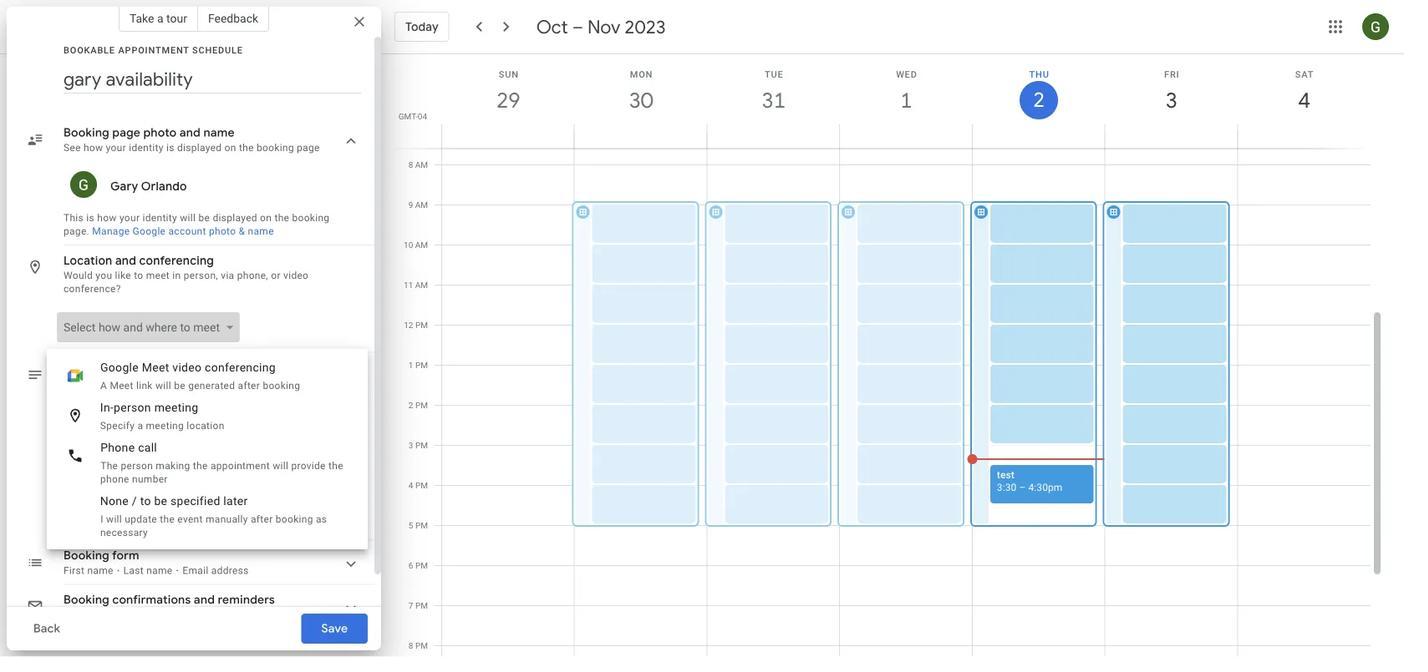 Task type: describe. For each thing, give the bounding box(es) containing it.
on for that
[[318, 377, 330, 389]]

reminders
[[218, 593, 275, 608]]

numbered list image
[[175, 416, 191, 435]]

call
[[138, 441, 157, 455]]

your inside the this is how your identity will be displayed on the booking page.
[[119, 212, 140, 224]]

04
[[418, 111, 427, 121]]

meet inside select how and where to meet popup button
[[193, 321, 220, 334]]

first
[[64, 565, 85, 577]]

1 column header
[[839, 54, 973, 148]]

am for 11 am
[[415, 280, 428, 290]]

address
[[211, 565, 249, 577]]

friday, november 3 element
[[1153, 81, 1191, 120]]

pm for 7 pm
[[415, 601, 428, 611]]

displayed inside booking page photo and name see how your identity is displayed on the booking page
[[177, 142, 222, 154]]

pm for 12 pm
[[415, 321, 428, 331]]

conference?
[[64, 283, 121, 295]]

a inside button
[[157, 11, 163, 25]]

booking for booking form
[[64, 549, 109, 564]]

1 vertical spatial 4
[[409, 481, 413, 491]]

test
[[997, 470, 1015, 481]]

manage google account photo & name link
[[92, 226, 274, 237]]

30
[[628, 87, 652, 114]]

oct
[[536, 15, 568, 38]]

google inside google meet video conferencing a meet link will be generated after booking
[[100, 361, 139, 374]]

confirmations
[[112, 593, 191, 608]]

identity inside booking page photo and name see how your identity is displayed on the booking page
[[129, 142, 164, 154]]

to inside none / to be specified later i will update the event manually after booking as necessary
[[140, 494, 151, 508]]

making
[[156, 461, 190, 472]]

test 3:30 – 4:30pm
[[997, 470, 1063, 494]]

the for the
[[328, 461, 343, 472]]

Add title text field
[[64, 67, 361, 92]]

am for 10 am
[[415, 240, 428, 250]]

provide
[[291, 461, 326, 472]]

page.
[[64, 226, 89, 237]]

specify
[[100, 420, 135, 432]]

back button
[[20, 609, 74, 649]]

a
[[100, 380, 107, 392]]

0 vertical spatial meeting
[[154, 401, 199, 415]]

4 column header
[[1237, 54, 1371, 148]]

select how and where to meet
[[64, 321, 220, 334]]

displayed inside the this is how your identity will be displayed on the booking page.
[[213, 212, 257, 224]]

pm for 8 pm
[[415, 642, 428, 652]]

appointment
[[210, 461, 270, 472]]

monday, october 30 element
[[622, 81, 660, 120]]

0 horizontal spatial 1
[[409, 361, 413, 371]]

this inside description add a note that explains your service. this will appear on your booking page and in confirmation emails.
[[242, 377, 262, 389]]

and inside "dropdown button"
[[194, 593, 215, 608]]

pm for 5 pm
[[415, 521, 428, 531]]

sat 4
[[1295, 69, 1314, 114]]

3:30
[[997, 482, 1017, 494]]

thursday, november 2, today element
[[1020, 81, 1058, 120]]

2 inside "thu 2"
[[1032, 87, 1044, 113]]

wed
[[896, 69, 917, 79]]

you
[[96, 270, 112, 282]]

feedback
[[208, 11, 258, 25]]

is inside the this is how your identity will be displayed on the booking page.
[[86, 212, 94, 224]]

phone call the person making the appointment will provide the phone number
[[100, 441, 343, 486]]

in-
[[100, 401, 114, 415]]

grid containing 29
[[388, 54, 1384, 658]]

am for 8 am
[[415, 160, 428, 170]]

1 vertical spatial 3
[[409, 441, 413, 451]]

booking for that
[[64, 391, 101, 402]]

3 inside fri 3
[[1165, 87, 1177, 114]]

in inside description add a note that explains your service. this will appear on your booking page and in confirmation emails.
[[150, 391, 158, 402]]

will inside description add a note that explains your service. this will appear on your booking page and in confirmation emails.
[[265, 377, 281, 389]]

booking for booking page photo and name see how your identity is displayed on the booking page
[[64, 125, 109, 140]]

meet inside location and conferencing would you like to meet in person, via phone, or video conference?
[[146, 270, 170, 282]]

how inside the this is how your identity will be displayed on the booking page.
[[97, 212, 117, 224]]

that
[[117, 377, 135, 389]]

phone,
[[237, 270, 268, 282]]

conferencing inside google meet video conferencing a meet link will be generated after booking
[[205, 361, 276, 374]]

sat
[[1295, 69, 1314, 79]]

12
[[404, 321, 413, 331]]

generated
[[188, 380, 235, 392]]

email
[[183, 565, 209, 577]]

4:30pm
[[1029, 482, 1063, 494]]

/
[[132, 494, 137, 508]]

2023
[[625, 15, 666, 38]]

booking inside google meet video conferencing a meet link will be generated after booking
[[263, 380, 300, 392]]

none
[[100, 494, 129, 508]]

event
[[177, 514, 203, 526]]

11
[[404, 280, 413, 290]]

and inside description add a note that explains your service. this will appear on your booking page and in confirmation emails.
[[130, 391, 147, 402]]

or
[[271, 270, 281, 282]]

select
[[64, 321, 96, 334]]

person inside in-person meeting specify a meeting location
[[114, 401, 151, 415]]

google meet video conferencing a meet link will be generated after booking
[[100, 361, 300, 392]]

booking confirmations and reminders
[[64, 593, 275, 608]]

email address
[[183, 565, 249, 577]]

oct – nov 2023
[[536, 15, 666, 38]]

select how and where to meet button
[[57, 313, 240, 343]]

how inside popup button
[[99, 321, 120, 334]]

and inside location and conferencing would you like to meet in person, via phone, or video conference?
[[115, 253, 136, 268]]

underline image
[[137, 416, 154, 435]]

manage google account photo & name
[[92, 226, 274, 237]]

in inside location and conferencing would you like to meet in person, via phone, or video conference?
[[172, 270, 181, 282]]

11 am
[[404, 280, 428, 290]]

person inside phone call the person making the appointment will provide the phone number
[[121, 461, 153, 472]]

31 column header
[[707, 54, 840, 148]]

8 for 8 am
[[408, 160, 413, 170]]

1 horizontal spatial meet
[[142, 361, 169, 374]]

manually
[[205, 514, 248, 526]]

after inside google meet video conferencing a meet link will be generated after booking
[[238, 380, 260, 392]]

mon
[[630, 69, 653, 79]]

this inside the this is how your identity will be displayed on the booking page.
[[64, 212, 84, 224]]

name inside booking page photo and name see how your identity is displayed on the booking page
[[204, 125, 235, 140]]

3 pm
[[409, 441, 428, 451]]

after inside none / to be specified later i will update the event manually after booking as necessary
[[251, 514, 273, 526]]

nov
[[588, 15, 621, 38]]

3 column header
[[1105, 54, 1238, 148]]

orlando
[[141, 179, 187, 194]]

to inside popup button
[[180, 321, 190, 334]]

specified
[[171, 494, 221, 508]]

none / to be specified later i will update the event manually after booking as necessary
[[100, 494, 327, 539]]

sunday, october 29 element
[[489, 81, 528, 120]]

31
[[761, 87, 785, 114]]

– inside test 3:30 – 4:30pm
[[1019, 482, 1026, 494]]

thu
[[1029, 69, 1050, 79]]

a inside in-person meeting specify a meeting location
[[138, 420, 143, 432]]

thu 2
[[1029, 69, 1050, 113]]

photo inside booking page photo and name see how your identity is displayed on the booking page
[[143, 125, 177, 140]]

in-person meeting
specify a meeting location menu item
[[47, 396, 368, 436]]

page for booking
[[297, 142, 320, 154]]

conferencing inside location and conferencing would you like to meet in person, via phone, or video conference?
[[139, 253, 214, 268]]

formatting options toolbar
[[64, 410, 364, 446]]

4 pm
[[409, 481, 428, 491]]

on for name
[[225, 142, 236, 154]]

name right &
[[248, 226, 274, 237]]

4 inside sat 4
[[1297, 87, 1309, 114]]

bookable
[[64, 45, 115, 55]]

where
[[146, 321, 177, 334]]

bookable appointment schedule
[[64, 45, 243, 55]]

&
[[239, 226, 245, 237]]

booking for name
[[257, 142, 294, 154]]

gmt-04
[[399, 111, 427, 121]]

1 inside wed 1
[[899, 87, 911, 114]]

a inside description add a note that explains your service. this will appear on your booking page and in confirmation emails.
[[85, 377, 91, 389]]

0 vertical spatial page
[[112, 125, 141, 140]]

wednesday, november 1 element
[[887, 81, 926, 120]]

description
[[64, 361, 129, 376]]



Task type: locate. For each thing, give the bounding box(es) containing it.
your up confirmation
[[180, 377, 200, 389]]

2 vertical spatial a
[[138, 420, 143, 432]]

video up confirmation
[[172, 361, 202, 374]]

1 vertical spatial meet
[[193, 321, 220, 334]]

bulleted list image
[[205, 416, 222, 435]]

note
[[93, 377, 114, 389]]

google
[[133, 226, 166, 237], [100, 361, 139, 374]]

this up emails.
[[242, 377, 262, 389]]

tuesday, october 31 element
[[755, 81, 793, 120]]

meet up explains
[[142, 361, 169, 374]]

emails.
[[224, 391, 258, 402]]

how
[[84, 142, 103, 154], [97, 212, 117, 224], [99, 321, 120, 334]]

person up number
[[121, 461, 153, 472]]

grid
[[388, 54, 1384, 658]]

3 down "2 pm"
[[409, 441, 413, 451]]

add
[[64, 377, 82, 389]]

the inside the this is how your identity will be displayed on the booking page.
[[275, 212, 289, 224]]

later
[[224, 494, 248, 508]]

3 am from the top
[[415, 240, 428, 250]]

to right 'like'
[[134, 270, 143, 282]]

the right the provide
[[328, 461, 343, 472]]

a up call on the bottom left
[[138, 420, 143, 432]]

1 pm from the top
[[415, 321, 428, 331]]

will inside the this is how your identity will be displayed on the booking page.
[[180, 212, 196, 224]]

1 vertical spatial photo
[[209, 226, 236, 237]]

the inside booking page photo and name see how your identity is displayed on the booking page
[[239, 142, 254, 154]]

a left "tour"
[[157, 11, 163, 25]]

feedback button
[[198, 5, 269, 32]]

name down add title text field
[[204, 125, 235, 140]]

1 vertical spatial video
[[172, 361, 202, 374]]

2 am from the top
[[415, 200, 428, 210]]

video right the or
[[283, 270, 309, 282]]

on inside booking page photo and name see how your identity is displayed on the booking page
[[225, 142, 236, 154]]

your right the appear
[[333, 377, 353, 389]]

will for meet
[[155, 380, 171, 392]]

i
[[100, 514, 103, 526]]

0 horizontal spatial video
[[172, 361, 202, 374]]

a right add
[[85, 377, 91, 389]]

1 vertical spatial in
[[150, 391, 158, 402]]

10
[[404, 240, 413, 250]]

1 vertical spatial 2
[[409, 401, 413, 411]]

1 vertical spatial a
[[85, 377, 91, 389]]

6
[[409, 561, 413, 571]]

0 vertical spatial after
[[238, 380, 260, 392]]

be inside none / to be specified later i will update the event manually after booking as necessary
[[154, 494, 168, 508]]

– right 3:30
[[1019, 482, 1026, 494]]

1 vertical spatial page
[[297, 142, 320, 154]]

and inside booking page photo and name see how your identity is displayed on the booking page
[[180, 125, 201, 140]]

pm right 7
[[415, 601, 428, 611]]

is up 'page.' in the left top of the page
[[86, 212, 94, 224]]

0 horizontal spatial be
[[154, 494, 168, 508]]

1 horizontal spatial is
[[166, 142, 174, 154]]

0 vertical spatial to
[[134, 270, 143, 282]]

0 horizontal spatial 3
[[409, 441, 413, 451]]

meeting up call on the bottom left
[[146, 420, 184, 432]]

2 column header
[[972, 54, 1105, 148]]

1 vertical spatial 1
[[409, 361, 413, 371]]

like
[[115, 270, 131, 282]]

1 booking from the top
[[64, 125, 109, 140]]

9
[[408, 200, 413, 210]]

booking inside booking page photo and name see how your identity is displayed on the booking page
[[257, 142, 294, 154]]

photo up orlando
[[143, 125, 177, 140]]

your up the 'manage'
[[119, 212, 140, 224]]

will inside phone call the person making the appointment will provide the phone number
[[272, 461, 288, 472]]

fri
[[1164, 69, 1180, 79]]

1 vertical spatial be
[[174, 380, 185, 392]]

0 horizontal spatial 4
[[409, 481, 413, 491]]

gmt-
[[399, 111, 418, 121]]

0 horizontal spatial meet
[[110, 380, 133, 392]]

8 up '9'
[[408, 160, 413, 170]]

5 pm from the top
[[415, 481, 428, 491]]

am right 10
[[415, 240, 428, 250]]

1 horizontal spatial video
[[283, 270, 309, 282]]

30 column header
[[574, 54, 708, 148]]

and up 'like'
[[115, 253, 136, 268]]

2 booking from the top
[[64, 549, 109, 564]]

tue
[[765, 69, 784, 79]]

on
[[225, 142, 236, 154], [260, 212, 272, 224], [318, 377, 330, 389]]

1 vertical spatial person
[[121, 461, 153, 472]]

saturday, november 4 element
[[1285, 81, 1324, 120]]

the
[[100, 461, 118, 472]]

confirmation
[[161, 391, 221, 402]]

0 horizontal spatial in
[[150, 391, 158, 402]]

phone call
the person making the appointment will provide the phone number menu item
[[47, 436, 368, 490]]

video
[[283, 270, 309, 282], [172, 361, 202, 374]]

video inside location and conferencing would you like to meet in person, via phone, or video conference?
[[283, 270, 309, 282]]

will inside none / to be specified later i will update the event manually after booking as necessary
[[106, 514, 122, 526]]

4 down sat on the right
[[1297, 87, 1309, 114]]

conferencing up service.
[[205, 361, 276, 374]]

0 vertical spatial on
[[225, 142, 236, 154]]

29
[[495, 87, 519, 114]]

4
[[1297, 87, 1309, 114], [409, 481, 413, 491]]

1 vertical spatial booking
[[64, 549, 109, 564]]

2 vertical spatial on
[[318, 377, 330, 389]]

1 am from the top
[[415, 160, 428, 170]]

1 horizontal spatial a
[[138, 420, 143, 432]]

booking up see
[[64, 125, 109, 140]]

pm for 3 pm
[[415, 441, 428, 451]]

person,
[[184, 270, 218, 282]]

after right manually
[[251, 514, 273, 526]]

1 horizontal spatial 2
[[1032, 87, 1044, 113]]

0 vertical spatial meet
[[146, 270, 170, 282]]

meet right 'like'
[[146, 270, 170, 282]]

location and conferencing would you like to meet in person, via phone, or video conference?
[[64, 253, 309, 295]]

0 horizontal spatial photo
[[143, 125, 177, 140]]

1 vertical spatial this
[[242, 377, 262, 389]]

will up the account in the left of the page
[[180, 212, 196, 224]]

0 horizontal spatial –
[[572, 15, 583, 38]]

4 pm from the top
[[415, 441, 428, 451]]

meet right where
[[193, 321, 220, 334]]

1 vertical spatial –
[[1019, 482, 1026, 494]]

2 horizontal spatial a
[[157, 11, 163, 25]]

booking inside none / to be specified later i will update the event manually after booking as necessary
[[275, 514, 313, 526]]

0 vertical spatial is
[[166, 142, 174, 154]]

Description text field
[[70, 443, 358, 527]]

1 horizontal spatial 1
[[899, 87, 911, 114]]

2 down thu
[[1032, 87, 1044, 113]]

1 vertical spatial displayed
[[213, 212, 257, 224]]

displayed up &
[[213, 212, 257, 224]]

take a tour
[[129, 11, 187, 25]]

1 vertical spatial is
[[86, 212, 94, 224]]

on inside the this is how your identity will be displayed on the booking page.
[[260, 212, 272, 224]]

2
[[1032, 87, 1044, 113], [409, 401, 413, 411]]

0 vertical spatial how
[[84, 142, 103, 154]]

7 pm
[[409, 601, 428, 611]]

tue 31
[[761, 69, 785, 114]]

5
[[409, 521, 413, 531]]

necessary
[[100, 527, 148, 539]]

pm down "7 pm"
[[415, 642, 428, 652]]

the for will
[[275, 212, 289, 224]]

1 horizontal spatial be
[[174, 380, 185, 392]]

0 horizontal spatial this
[[64, 212, 84, 224]]

is
[[166, 142, 174, 154], [86, 212, 94, 224]]

the up the or
[[275, 212, 289, 224]]

0 horizontal spatial meet
[[146, 270, 170, 282]]

be
[[199, 212, 210, 224], [174, 380, 185, 392], [154, 494, 168, 508]]

8 pm
[[409, 642, 428, 652]]

0 vertical spatial 2
[[1032, 87, 1044, 113]]

1 vertical spatial how
[[97, 212, 117, 224]]

1 pm
[[409, 361, 428, 371]]

0 vertical spatial displayed
[[177, 142, 222, 154]]

0 horizontal spatial on
[[225, 142, 236, 154]]

in left person,
[[172, 270, 181, 282]]

6 pm
[[409, 561, 428, 571]]

pm right 6
[[415, 561, 428, 571]]

appointment
[[118, 45, 189, 55]]

will for call
[[272, 461, 288, 472]]

schedule
[[192, 45, 243, 55]]

am right 11 at the left top of page
[[415, 280, 428, 290]]

google up 'that'
[[100, 361, 139, 374]]

and left where
[[123, 321, 143, 334]]

identity inside the this is how your identity will be displayed on the booking page.
[[143, 212, 177, 224]]

2 vertical spatial to
[[140, 494, 151, 508]]

google right the 'manage'
[[133, 226, 166, 237]]

1 vertical spatial on
[[260, 212, 272, 224]]

pm down 3 pm
[[415, 481, 428, 491]]

2 vertical spatial be
[[154, 494, 168, 508]]

and down add title text field
[[180, 125, 201, 140]]

how right select
[[99, 321, 120, 334]]

in
[[172, 270, 181, 282], [150, 391, 158, 402]]

0 vertical spatial conferencing
[[139, 253, 214, 268]]

this
[[64, 212, 84, 224], [242, 377, 262, 389]]

booking
[[64, 125, 109, 140], [64, 549, 109, 564], [64, 593, 109, 608]]

person up underline icon
[[114, 401, 151, 415]]

this up 'page.' in the left top of the page
[[64, 212, 84, 224]]

and
[[180, 125, 201, 140], [115, 253, 136, 268], [123, 321, 143, 334], [130, 391, 147, 402], [194, 593, 215, 608]]

0 vertical spatial meet
[[142, 361, 169, 374]]

8 for 8 pm
[[409, 642, 413, 652]]

appear
[[283, 377, 316, 389]]

1 vertical spatial to
[[180, 321, 190, 334]]

is inside booking page photo and name see how your identity is displayed on the booking page
[[166, 142, 174, 154]]

1 down 12
[[409, 361, 413, 371]]

meeting up numbered list icon
[[154, 401, 199, 415]]

gary
[[110, 179, 138, 194]]

– right oct
[[572, 15, 583, 38]]

name right last
[[146, 565, 173, 577]]

2 pm
[[409, 401, 428, 411]]

2 vertical spatial booking
[[64, 593, 109, 608]]

1 horizontal spatial in
[[172, 270, 181, 282]]

0 vertical spatial google
[[133, 226, 166, 237]]

0 vertical spatial identity
[[129, 142, 164, 154]]

would
[[64, 270, 93, 282]]

0 vertical spatial video
[[283, 270, 309, 282]]

mon 30
[[628, 69, 653, 114]]

on right the appear
[[318, 377, 330, 389]]

your inside booking page photo and name see how your identity is displayed on the booking page
[[106, 142, 126, 154]]

7 pm from the top
[[415, 561, 428, 571]]

1 vertical spatial google
[[100, 361, 139, 374]]

sun
[[499, 69, 519, 79]]

0 vertical spatial 1
[[899, 87, 911, 114]]

1 8 from the top
[[408, 160, 413, 170]]

booking inside description add a note that explains your service. this will appear on your booking page and in confirmation emails.
[[64, 391, 101, 402]]

to right where
[[180, 321, 190, 334]]

number
[[132, 474, 168, 486]]

the for later
[[160, 514, 175, 526]]

today button
[[395, 7, 449, 47]]

0 vertical spatial 4
[[1297, 87, 1309, 114]]

pm for 1 pm
[[415, 361, 428, 371]]

0 vertical spatial this
[[64, 212, 84, 224]]

phone
[[100, 441, 135, 455]]

how up the 'manage'
[[97, 212, 117, 224]]

3 down fri
[[1165, 87, 1177, 114]]

1 horizontal spatial 4
[[1297, 87, 1309, 114]]

0 horizontal spatial a
[[85, 377, 91, 389]]

7
[[409, 601, 413, 611]]

0 horizontal spatial is
[[86, 212, 94, 224]]

pm up "2 pm"
[[415, 361, 428, 371]]

booking confirmations and reminders button
[[57, 589, 371, 626]]

2 horizontal spatial be
[[199, 212, 210, 224]]

after right generated
[[238, 380, 260, 392]]

2 vertical spatial page
[[104, 391, 127, 402]]

booking down first name
[[64, 593, 109, 608]]

the down add title text field
[[239, 142, 254, 154]]

wed 1
[[896, 69, 917, 114]]

is up orlando
[[166, 142, 174, 154]]

booking form
[[64, 549, 139, 564]]

1 horizontal spatial photo
[[209, 226, 236, 237]]

booking for specified
[[275, 514, 313, 526]]

1 vertical spatial meet
[[110, 380, 133, 392]]

0 vertical spatial 3
[[1165, 87, 1177, 114]]

identity up gary orlando
[[129, 142, 164, 154]]

0 vertical spatial booking
[[64, 125, 109, 140]]

1 horizontal spatial this
[[242, 377, 262, 389]]

am for 9 am
[[415, 200, 428, 210]]

1 horizontal spatial on
[[260, 212, 272, 224]]

12 pm
[[404, 321, 428, 331]]

the left event
[[160, 514, 175, 526]]

will right "i"
[[106, 514, 122, 526]]

1 down wed
[[899, 87, 911, 114]]

video inside google meet video conferencing a meet link will be generated after booking
[[172, 361, 202, 374]]

0 vertical spatial a
[[157, 11, 163, 25]]

booking for booking confirmations and reminders
[[64, 593, 109, 608]]

0 vertical spatial 8
[[408, 160, 413, 170]]

manage
[[92, 226, 130, 237]]

pm up 4 pm
[[415, 441, 428, 451]]

2 8 from the top
[[409, 642, 413, 652]]

will right link
[[155, 380, 171, 392]]

displayed up orlando
[[177, 142, 222, 154]]

as
[[316, 514, 327, 526]]

description add a note that explains your service. this will appear on your booking page and in confirmation emails.
[[64, 361, 353, 402]]

meet right a
[[110, 380, 133, 392]]

link
[[136, 380, 153, 392]]

will left the provide
[[272, 461, 288, 472]]

0 vertical spatial be
[[199, 212, 210, 224]]

2 down "1 pm"
[[409, 401, 413, 411]]

conferencing up person,
[[139, 253, 214, 268]]

page for description
[[104, 391, 127, 402]]

back
[[33, 622, 60, 637]]

to right /
[[140, 494, 151, 508]]

booking inside the this is how your identity will be displayed on the booking page.
[[292, 212, 330, 224]]

4 am from the top
[[415, 280, 428, 290]]

1 vertical spatial conferencing
[[205, 361, 276, 374]]

booking up first name
[[64, 549, 109, 564]]

0 vertical spatial person
[[114, 401, 151, 415]]

2 horizontal spatial on
[[318, 377, 330, 389]]

pm for 2 pm
[[415, 401, 428, 411]]

on down add title text field
[[225, 142, 236, 154]]

1 vertical spatial identity
[[143, 212, 177, 224]]

10 am
[[404, 240, 428, 250]]

name down the booking form
[[87, 565, 113, 577]]

1 vertical spatial meeting
[[146, 420, 184, 432]]

your up gary
[[106, 142, 126, 154]]

0 vertical spatial –
[[572, 15, 583, 38]]

pm for 4 pm
[[415, 481, 428, 491]]

pm for 6 pm
[[415, 561, 428, 571]]

8 pm from the top
[[415, 601, 428, 611]]

the inside none / to be specified later i will update the event manually after booking as necessary
[[160, 514, 175, 526]]

pm down "1 pm"
[[415, 401, 428, 411]]

and down 'that'
[[130, 391, 147, 402]]

booking inside "dropdown button"
[[64, 593, 109, 608]]

to inside location and conferencing would you like to meet in person, via phone, or video conference?
[[134, 270, 143, 282]]

italic image
[[107, 416, 124, 435]]

will inside google meet video conferencing a meet link will be generated after booking
[[155, 380, 171, 392]]

form
[[112, 549, 139, 564]]

the
[[239, 142, 254, 154], [275, 212, 289, 224], [193, 461, 208, 472], [328, 461, 343, 472], [160, 514, 175, 526]]

will left the appear
[[265, 377, 281, 389]]

29 column header
[[441, 54, 575, 148]]

am right '9'
[[415, 200, 428, 210]]

1 horizontal spatial meet
[[193, 321, 220, 334]]

3
[[1165, 87, 1177, 114], [409, 441, 413, 451]]

how right see
[[84, 142, 103, 154]]

booking inside booking page photo and name see how your identity is displayed on the booking page
[[64, 125, 109, 140]]

pm right 5
[[415, 521, 428, 531]]

name
[[204, 125, 235, 140], [248, 226, 274, 237], [87, 565, 113, 577], [146, 565, 173, 577]]

0 vertical spatial in
[[172, 270, 181, 282]]

8 am
[[408, 160, 428, 170]]

bold image
[[77, 416, 94, 435]]

6 pm from the top
[[415, 521, 428, 531]]

google meet video conferencing
a meet link will be generated after booking menu item
[[47, 356, 368, 396]]

be inside the this is how your identity will be displayed on the booking page.
[[199, 212, 210, 224]]

explains
[[138, 377, 177, 389]]

8 down 7
[[409, 642, 413, 652]]

3 pm from the top
[[415, 401, 428, 411]]

2 pm from the top
[[415, 361, 428, 371]]

3 booking from the top
[[64, 593, 109, 608]]

9 pm from the top
[[415, 642, 428, 652]]

1 horizontal spatial 3
[[1165, 87, 1177, 114]]

1 vertical spatial after
[[251, 514, 273, 526]]

1 vertical spatial 8
[[409, 642, 413, 652]]

how inside booking page photo and name see how your identity is displayed on the booking page
[[84, 142, 103, 154]]

pm right 12
[[415, 321, 428, 331]]

on inside description add a note that explains your service. this will appear on your booking page and in confirmation emails.
[[318, 377, 330, 389]]

on up the or
[[260, 212, 272, 224]]

location
[[187, 420, 225, 432]]

will for /
[[106, 514, 122, 526]]

take
[[129, 11, 154, 25]]

and inside popup button
[[123, 321, 143, 334]]

phone
[[100, 474, 129, 486]]

first name
[[64, 565, 113, 577]]

photo left &
[[209, 226, 236, 237]]

be inside google meet video conferencing a meet link will be generated after booking
[[174, 380, 185, 392]]

0 horizontal spatial 2
[[409, 401, 413, 411]]

1 horizontal spatial –
[[1019, 482, 1026, 494]]

person
[[114, 401, 151, 415], [121, 461, 153, 472]]

in down explains
[[150, 391, 158, 402]]

page inside description add a note that explains your service. this will appear on your booking page and in confirmation emails.
[[104, 391, 127, 402]]

the right 'making'
[[193, 461, 208, 472]]

4 up 5
[[409, 481, 413, 491]]

and down email at the bottom of the page
[[194, 593, 215, 608]]

5 pm
[[409, 521, 428, 531]]

2 vertical spatial how
[[99, 321, 120, 334]]

identity up the manage google account photo & name link
[[143, 212, 177, 224]]

account
[[168, 226, 206, 237]]

0 vertical spatial photo
[[143, 125, 177, 140]]

pm
[[415, 321, 428, 331], [415, 361, 428, 371], [415, 401, 428, 411], [415, 441, 428, 451], [415, 481, 428, 491], [415, 521, 428, 531], [415, 561, 428, 571], [415, 601, 428, 611], [415, 642, 428, 652]]

am up 9 am
[[415, 160, 428, 170]]

via
[[221, 270, 234, 282]]



Task type: vqa. For each thing, say whether or not it's contained in the screenshot.


